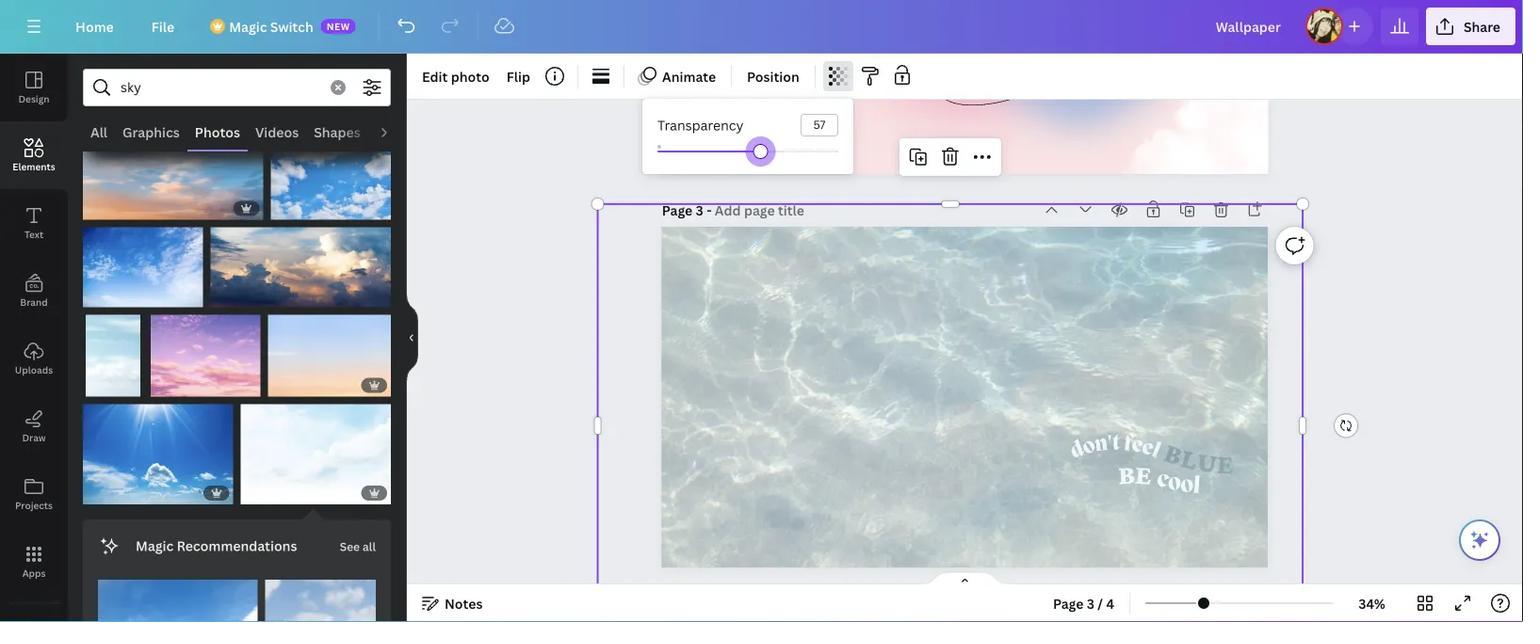Task type: locate. For each thing, give the bounding box(es) containing it.
group
[[83, 140, 263, 220], [271, 140, 391, 220], [83, 216, 203, 308], [211, 216, 391, 308], [83, 304, 143, 397], [151, 304, 260, 397], [268, 304, 391, 397], [83, 394, 233, 505], [241, 394, 391, 505], [98, 569, 258, 623], [265, 569, 376, 623]]

3 left /
[[1087, 595, 1095, 613]]

photo of blue sky image
[[83, 228, 203, 308]]

edit
[[422, 67, 448, 85]]

1 horizontal spatial page
[[1054, 595, 1084, 613]]

page left -
[[662, 201, 693, 219]]

magic for magic recommendations
[[136, 538, 174, 556]]

file button
[[136, 8, 190, 45]]

page
[[662, 201, 693, 219], [1054, 595, 1084, 613]]

new
[[327, 20, 350, 33]]

0 vertical spatial magic
[[229, 17, 267, 35]]

0 vertical spatial page
[[662, 201, 693, 219]]

magic
[[229, 17, 267, 35], [136, 538, 174, 556]]

switch
[[270, 17, 314, 35]]

4
[[1107, 595, 1115, 613]]

beautiful sky. image
[[268, 315, 391, 397]]

3
[[696, 201, 704, 219], [1087, 595, 1095, 613]]

page 3 / 4
[[1054, 595, 1115, 613]]

blue sky image
[[83, 405, 233, 505]]

see all
[[340, 540, 376, 555]]

edit photo button
[[415, 61, 497, 91]]

0 vertical spatial 3
[[696, 201, 704, 219]]

flip button
[[499, 61, 538, 91]]

page for page 3 -
[[662, 201, 693, 219]]

shapes
[[314, 123, 361, 141]]

projects button
[[0, 461, 68, 529]]

photos
[[195, 123, 240, 141]]

transparency
[[658, 116, 744, 134]]

3 inside page 3 / 4 button
[[1087, 595, 1095, 613]]

3 left -
[[696, 201, 704, 219]]

notes button
[[415, 589, 490, 619]]

animate
[[662, 67, 716, 85]]

1 vertical spatial 3
[[1087, 595, 1095, 613]]

uploads
[[15, 364, 53, 376]]

share
[[1464, 17, 1501, 35]]

sky image
[[98, 581, 258, 623]]

3 for -
[[696, 201, 704, 219]]

white clouds and blue sky image
[[151, 315, 260, 397]]

position
[[747, 67, 800, 85]]

edit photo
[[422, 67, 490, 85]]

clouds and blue sky image
[[271, 140, 391, 220]]

apps button
[[0, 529, 68, 597]]

page left /
[[1054, 595, 1084, 613]]

animate button
[[632, 61, 724, 91]]

34%
[[1359, 595, 1386, 613]]

1 vertical spatial page
[[1054, 595, 1084, 613]]

text button
[[0, 189, 68, 257]]

a cloudy sky image
[[211, 228, 391, 308]]

position button
[[740, 61, 807, 91]]

projects
[[15, 499, 53, 512]]

canva assistant image
[[1469, 530, 1492, 552]]

magic switch
[[229, 17, 314, 35]]

apps
[[22, 567, 46, 580]]

magic inside main 'menu bar'
[[229, 17, 267, 35]]

magic left switch
[[229, 17, 267, 35]]

videos
[[255, 123, 299, 141]]

photos button
[[187, 114, 248, 150]]

0 horizontal spatial magic
[[136, 538, 174, 556]]

design button
[[0, 54, 68, 122]]

side panel tab list
[[0, 54, 68, 623]]

photo
[[451, 67, 490, 85]]

34% button
[[1342, 589, 1403, 619]]

1 horizontal spatial magic
[[229, 17, 267, 35]]

magic up sky image
[[136, 538, 174, 556]]

text
[[24, 228, 43, 241]]

0 horizontal spatial page
[[662, 201, 693, 219]]

page inside button
[[1054, 595, 1084, 613]]

1 vertical spatial magic
[[136, 538, 174, 556]]

see
[[340, 540, 360, 555]]

1 horizontal spatial 3
[[1087, 595, 1095, 613]]

flip
[[507, 67, 531, 85]]

0 horizontal spatial 3
[[696, 201, 704, 219]]

share button
[[1427, 8, 1516, 45]]



Task type: vqa. For each thing, say whether or not it's contained in the screenshot.
"Home"
yes



Task type: describe. For each thing, give the bounding box(es) containing it.
magic recommendations
[[136, 538, 297, 556]]

recommendations
[[177, 538, 297, 556]]

videos button
[[248, 114, 306, 150]]

main menu bar
[[0, 0, 1524, 54]]

Design title text field
[[1201, 8, 1298, 45]]

design
[[18, 92, 50, 105]]

sky, clear sky, sky cloud, soft sky background image
[[241, 405, 391, 505]]

file
[[152, 17, 175, 35]]

elements
[[13, 160, 55, 173]]

page 3 -
[[662, 201, 715, 219]]

magic for magic switch
[[229, 17, 267, 35]]

Search elements search field
[[121, 70, 319, 106]]

graphics
[[123, 123, 180, 141]]

clouds in sky image
[[265, 581, 376, 623]]

hide image
[[406, 293, 418, 384]]

brand button
[[0, 257, 68, 325]]

see all button
[[338, 528, 378, 566]]

cloudy blue sky image
[[83, 315, 143, 397]]

home
[[75, 17, 114, 35]]

audio image
[[0, 612, 68, 623]]

all
[[363, 540, 376, 555]]

-
[[707, 201, 712, 219]]

page 3 / 4 button
[[1046, 589, 1122, 619]]

beautiful sunset sky. nature sky backgrounds. image
[[83, 140, 263, 220]]

brand
[[20, 296, 48, 309]]

audio button
[[368, 114, 421, 150]]

audio
[[376, 123, 414, 141]]

graphics button
[[115, 114, 187, 150]]

draw button
[[0, 393, 68, 461]]

notes
[[445, 595, 483, 613]]

shapes button
[[306, 114, 368, 150]]

Transparency text field
[[802, 115, 838, 136]]

all button
[[83, 114, 115, 150]]

3 for /
[[1087, 595, 1095, 613]]

elements button
[[0, 122, 68, 189]]

all
[[90, 123, 107, 141]]

show pages image
[[920, 572, 1011, 587]]

/
[[1098, 595, 1104, 613]]

Page title text field
[[715, 201, 807, 220]]

draw
[[22, 432, 46, 444]]

page for page 3 / 4
[[1054, 595, 1084, 613]]

home link
[[60, 8, 129, 45]]

uploads button
[[0, 325, 68, 393]]



